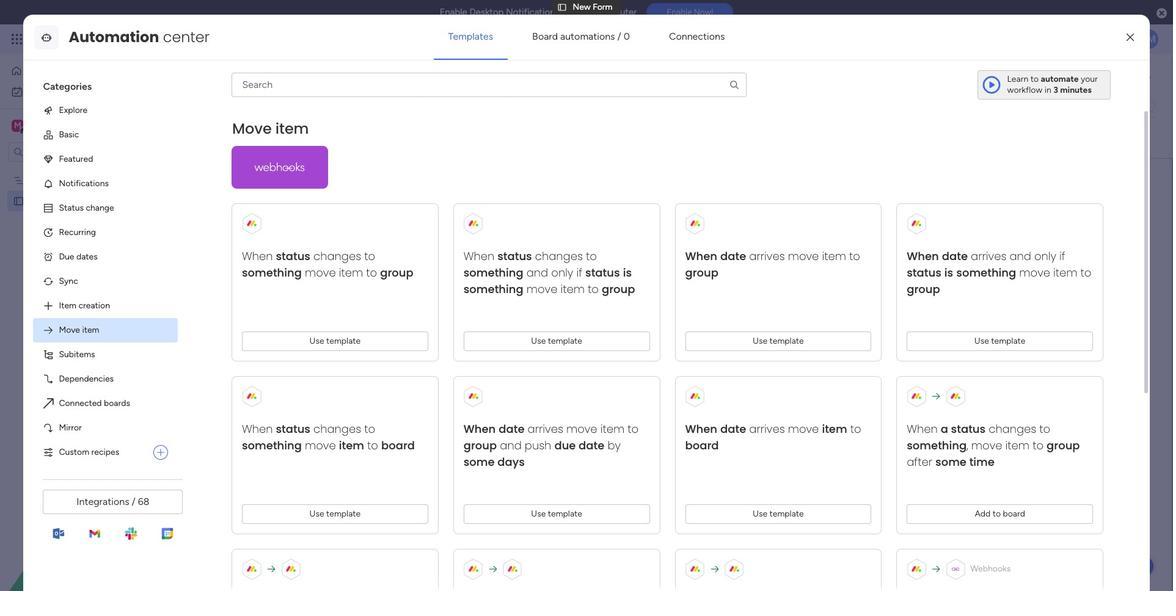 Task type: vqa. For each thing, say whether or not it's contained in the screenshot.
automate
yes



Task type: describe. For each thing, give the bounding box(es) containing it.
only inside when status changes   to something and only if status is something move item to group
[[552, 265, 574, 281]]

1 horizontal spatial form
[[232, 63, 281, 90]]

arrives for when date arrives   move item to board
[[750, 422, 785, 437]]

explore
[[59, 105, 88, 115]]

computer
[[595, 7, 637, 18]]

2 vertical spatial new form
[[29, 196, 68, 206]]

connections
[[669, 30, 725, 42]]

connections button
[[655, 22, 740, 51]]

mirror
[[59, 423, 82, 433]]

project
[[29, 175, 56, 185]]

by inside when date arrives   move item to group and   push due date by some days
[[608, 438, 621, 453]]

template for status
[[548, 336, 583, 347]]

arrives for when date arrives   move item to group
[[750, 249, 785, 264]]

template for item
[[327, 509, 361, 520]]

when for when date arrives   and only if status is something move item to group
[[908, 249, 940, 264]]

enable now!
[[667, 7, 714, 17]]

1 horizontal spatial form
[[746, 259, 780, 280]]

automation center
[[69, 27, 210, 47]]

integrations / 68
[[77, 496, 150, 508]]

status inside 'when status changes   to something move item to board'
[[276, 422, 311, 437]]

move inside when date arrives   move item to board
[[789, 422, 820, 437]]

add to favorites image
[[311, 71, 323, 83]]

item creation
[[59, 301, 110, 311]]

webhooks
[[971, 564, 1011, 575]]

dapulse close image
[[1157, 7, 1168, 20]]

home link
[[7, 61, 149, 81]]

board
[[532, 30, 558, 42]]

item inside option
[[82, 325, 99, 336]]

use for status
[[532, 336, 546, 347]]

invite
[[1093, 72, 1114, 82]]

use template button for group
[[242, 332, 429, 351]]

when date arrives   move item to group
[[686, 249, 861, 281]]

use for due date
[[532, 509, 546, 520]]

2 horizontal spatial new
[[573, 2, 591, 12]]

powered by
[[245, 132, 297, 143]]

featured
[[59, 154, 93, 164]]

mirror option
[[33, 416, 178, 441]]

enable desktop notifications on this computer
[[440, 7, 637, 18]]

my
[[28, 86, 40, 97]]

build form
[[645, 307, 690, 318]]

show board description image
[[290, 71, 304, 83]]

if inside when status changes   to something and only if status is something move item to group
[[577, 265, 583, 281]]

work for my
[[42, 86, 61, 97]]

now!
[[694, 7, 714, 17]]

categories
[[43, 81, 92, 92]]

this
[[576, 7, 593, 18]]

1 vertical spatial by
[[625, 259, 643, 280]]

on
[[562, 7, 574, 18]]

date for when date arrives   move item to group and   push due date by some days
[[499, 422, 525, 437]]

start
[[588, 259, 621, 280]]

when date arrives   move item to board
[[686, 422, 862, 453]]

main
[[28, 120, 50, 131]]

due
[[59, 252, 74, 262]]

use template for something
[[975, 336, 1026, 347]]

workspace
[[52, 120, 100, 131]]

/ inside board automations / 0 button
[[618, 30, 621, 42]]

let's start by building your form
[[554, 259, 780, 280]]

status change option
[[33, 196, 178, 221]]

3
[[1054, 85, 1059, 95]]

use template button for status
[[464, 332, 650, 351]]

build form button
[[635, 300, 699, 325]]

item inside when date arrives   move item to board
[[823, 422, 848, 437]]

move inside the move item option
[[59, 325, 80, 336]]

to inside when date arrives   move item to group and   push due date by some days
[[628, 422, 639, 437]]

board automations / 0
[[532, 30, 630, 42]]

when for when status changes   to something move item to board
[[242, 422, 273, 437]]

use template for status
[[532, 336, 583, 347]]

1 vertical spatial your
[[710, 259, 742, 280]]

something inside when a status changes to something , move item to group after some time
[[908, 438, 967, 453]]

automate
[[1082, 100, 1120, 110]]

use template for item
[[310, 509, 361, 520]]

monday
[[54, 32, 96, 46]]

after
[[908, 455, 933, 470]]

basic
[[59, 130, 79, 140]]

use template button for board
[[686, 505, 872, 524]]

when status changes   to something move item to board
[[242, 422, 415, 453]]

dependencies
[[59, 374, 114, 384]]

use template button for item
[[242, 505, 429, 524]]

1 horizontal spatial move item
[[233, 119, 309, 139]]

when status changes   to something move item to group
[[242, 249, 414, 281]]

integrations
[[77, 496, 129, 508]]

automate button
[[1060, 95, 1125, 115]]

1 horizontal spatial move
[[233, 119, 272, 139]]

group inside when date arrives   and only if status is something move item to group
[[908, 282, 941, 297]]

featured option
[[33, 147, 178, 172]]

connected boards option
[[33, 392, 178, 416]]

group inside when date arrives   move item to group
[[686, 265, 719, 281]]

collapse board header image
[[1142, 100, 1152, 110]]

status
[[59, 203, 84, 213]]

sync option
[[33, 269, 178, 294]]

automate
[[1041, 74, 1079, 84]]

new inside list box
[[29, 196, 47, 206]]

group inside when date arrives   move item to group and   push due date by some days
[[464, 438, 497, 453]]

a
[[941, 422, 949, 437]]

due dates
[[59, 252, 98, 262]]

enable now! button
[[647, 3, 734, 22]]

activity button
[[1008, 67, 1065, 87]]

move item inside option
[[59, 325, 99, 336]]

integrate button
[[936, 92, 1055, 118]]

form inside 'button'
[[669, 307, 690, 318]]

my work
[[28, 86, 61, 97]]

learn
[[1008, 74, 1029, 84]]

only inside when date arrives   and only if status is something move item to group
[[1035, 249, 1057, 264]]

automations
[[561, 30, 615, 42]]

due
[[555, 438, 576, 453]]

public board image
[[13, 195, 24, 207]]

creation
[[79, 301, 110, 311]]

board inside 'when status changes   to something move item to board'
[[382, 438, 415, 453]]

when date arrives   move item to group and   push due date by some days
[[464, 422, 639, 470]]

Search for a column type search field
[[232, 73, 747, 97]]

integrations / 68 button
[[43, 490, 183, 515]]

something inside when status changes   to something move item to group
[[242, 265, 302, 281]]

when for when a status changes to something , move item to group after some time
[[908, 422, 938, 437]]

item inside 'when status changes   to something move item to board'
[[339, 438, 365, 453]]

in
[[1045, 85, 1052, 95]]

to inside when date arrives   move item to group
[[850, 249, 861, 264]]

template for due date
[[548, 509, 583, 520]]

status inside when date arrives   and only if status is something move item to group
[[908, 265, 942, 281]]

item inside when status changes   to something and only if status is something move item to group
[[561, 282, 585, 297]]

custom recipes option
[[33, 441, 149, 465]]

3 minutes
[[1054, 85, 1092, 95]]

move item option
[[33, 318, 178, 343]]

categories heading
[[33, 70, 178, 98]]

date for when date arrives   move item to group
[[721, 249, 747, 264]]

when date arrives   and only if status is something move item to group
[[908, 249, 1092, 297]]

arrives for when date arrives   and only if status is something move item to group
[[972, 249, 1007, 264]]

explore option
[[33, 98, 178, 123]]

basic option
[[33, 123, 178, 147]]

arrives for when date arrives   move item to group and   push due date by some days
[[528, 422, 564, 437]]

to inside button
[[993, 509, 1002, 520]]

status inside when status changes   to something move item to group
[[276, 249, 311, 264]]

home option
[[7, 61, 149, 81]]

invite / 1 button
[[1070, 67, 1131, 87]]

move inside when status changes   to something and only if status is something move item to group
[[527, 282, 558, 297]]

your inside your workflow in
[[1081, 74, 1098, 84]]

is inside when date arrives   and only if status is something move item to group
[[945, 265, 954, 281]]

when for when status changes   to something and only if status is something move item to group
[[464, 249, 495, 264]]

connected boards
[[59, 398, 130, 409]]

m
[[14, 120, 21, 131]]

let's
[[554, 259, 584, 280]]

some for some days
[[464, 455, 495, 470]]

due dates option
[[33, 245, 178, 269]]

help button
[[1111, 557, 1154, 577]]

board inside button
[[1004, 509, 1026, 520]]

home
[[27, 65, 50, 76]]

,
[[967, 438, 969, 453]]

dates
[[76, 252, 98, 262]]

add to board button
[[908, 505, 1094, 524]]



Task type: locate. For each thing, give the bounding box(es) containing it.
move inside when date arrives   and only if status is something move item to group
[[1020, 265, 1051, 281]]

move item up subitems
[[59, 325, 99, 336]]

/ left 1
[[1116, 72, 1120, 82]]

1 vertical spatial work
[[42, 86, 61, 97]]

when inside when status changes   to something and only if status is something move item to group
[[464, 249, 495, 264]]

when for when status changes   to something move item to group
[[242, 249, 273, 264]]

search image
[[729, 79, 740, 90]]

0 horizontal spatial some
[[464, 455, 495, 470]]

use
[[310, 336, 325, 347], [532, 336, 546, 347], [753, 336, 768, 347], [975, 336, 990, 347], [310, 509, 325, 520], [532, 509, 546, 520], [753, 509, 768, 520]]

date inside when date arrives   move item to group
[[721, 249, 747, 264]]

item
[[59, 301, 76, 311]]

building
[[647, 259, 706, 280]]

0 vertical spatial if
[[1060, 249, 1066, 264]]

categories list box
[[33, 70, 188, 465]]

0 vertical spatial move
[[233, 119, 272, 139]]

powered
[[245, 132, 284, 143]]

2 vertical spatial new
[[29, 196, 47, 206]]

when for when date arrives   move item to group and   push due date by some days
[[464, 422, 496, 437]]

monday work management
[[54, 32, 190, 46]]

date for when date arrives   and only if status is something move item to group
[[943, 249, 968, 264]]

0 vertical spatial form
[[593, 2, 613, 12]]

1 vertical spatial if
[[577, 265, 583, 281]]

activity
[[1012, 72, 1042, 82]]

0 horizontal spatial your
[[710, 259, 742, 280]]

2 horizontal spatial new form
[[573, 2, 613, 12]]

is inside when status changes   to something and only if status is something move item to group
[[624, 265, 632, 281]]

custom
[[59, 447, 89, 458]]

1 horizontal spatial enable
[[667, 7, 692, 17]]

1 horizontal spatial work
[[99, 32, 121, 46]]

2 vertical spatial /
[[132, 496, 136, 508]]

enable left now!
[[667, 7, 692, 17]]

group
[[381, 265, 414, 281], [686, 265, 719, 281], [602, 282, 636, 297], [908, 282, 941, 297], [464, 438, 497, 453], [1047, 438, 1081, 453]]

item inside when date arrives   move item to group
[[823, 249, 847, 264]]

arrives inside when date arrives   and only if status is something move item to group
[[972, 249, 1007, 264]]

use template
[[310, 336, 361, 347], [532, 336, 583, 347], [753, 336, 805, 347], [975, 336, 1026, 347], [310, 509, 361, 520], [532, 509, 583, 520], [753, 509, 805, 520]]

enable up templates
[[440, 7, 467, 18]]

1 horizontal spatial /
[[618, 30, 621, 42]]

option
[[0, 169, 156, 171]]

change
[[86, 203, 114, 213]]

your
[[1081, 74, 1098, 84], [710, 259, 742, 280]]

0 vertical spatial your
[[1081, 74, 1098, 84]]

use template button for due date
[[464, 505, 650, 524]]

1 horizontal spatial and
[[527, 265, 549, 281]]

0 vertical spatial /
[[618, 30, 621, 42]]

some for some time
[[936, 455, 967, 470]]

1 vertical spatial notifications
[[59, 178, 109, 189]]

use for something
[[975, 336, 990, 347]]

date inside when date arrives   and only if status is something move item to group
[[943, 249, 968, 264]]

1 horizontal spatial board
[[686, 438, 719, 453]]

move inside when date arrives   move item to group and   push due date by some days
[[567, 422, 598, 437]]

changes for board
[[314, 422, 362, 437]]

by
[[286, 132, 297, 143], [625, 259, 643, 280], [608, 438, 621, 453]]

0 horizontal spatial is
[[624, 265, 632, 281]]

1 horizontal spatial new
[[186, 63, 227, 90]]

my work option
[[7, 82, 149, 101]]

1 vertical spatial form
[[232, 63, 281, 90]]

see plans image
[[203, 32, 214, 46]]

1 vertical spatial new form
[[186, 63, 281, 90]]

68
[[138, 496, 150, 508]]

status inside when a status changes to something , move item to group after some time
[[952, 422, 986, 437]]

by right powered on the top left of the page
[[286, 132, 297, 143]]

template
[[327, 336, 361, 347], [548, 336, 583, 347], [770, 336, 805, 347], [992, 336, 1026, 347], [327, 509, 361, 520], [548, 509, 583, 520], [770, 509, 805, 520]]

1 vertical spatial move
[[59, 325, 80, 336]]

1 horizontal spatial if
[[1060, 249, 1066, 264]]

arrives inside when date arrives   move item to group
[[750, 249, 785, 264]]

2 is from the left
[[945, 265, 954, 281]]

1 horizontal spatial your
[[1081, 74, 1098, 84]]

move item
[[233, 119, 309, 139], [59, 325, 99, 336]]

move item down show board description icon
[[233, 119, 309, 139]]

form right this
[[593, 2, 613, 12]]

workspace image
[[12, 119, 24, 133]]

workforms logo image
[[302, 128, 371, 147]]

templates
[[448, 30, 493, 42]]

and
[[1010, 249, 1032, 264], [527, 265, 549, 281], [500, 438, 522, 453]]

enable inside button
[[667, 7, 692, 17]]

0 horizontal spatial /
[[132, 496, 136, 508]]

1 horizontal spatial new form
[[186, 63, 281, 90]]

move inside when date arrives   move item to group
[[789, 249, 820, 264]]

1 some from the left
[[464, 455, 495, 470]]

move
[[233, 119, 272, 139], [59, 325, 80, 336]]

project management
[[29, 175, 109, 185]]

and inside when date arrives   move item to group and   push due date by some days
[[500, 438, 522, 453]]

1 vertical spatial only
[[552, 265, 574, 281]]

integrate
[[957, 100, 992, 110]]

1 horizontal spatial some
[[936, 455, 967, 470]]

None search field
[[232, 73, 747, 97]]

form left show board description icon
[[232, 63, 281, 90]]

when inside when date arrives   move item to board
[[686, 422, 718, 437]]

1 vertical spatial form
[[669, 307, 690, 318]]

when inside when a status changes to something , move item to group after some time
[[908, 422, 938, 437]]

is
[[624, 265, 632, 281], [945, 265, 954, 281]]

0 vertical spatial new form
[[573, 2, 613, 12]]

1 vertical spatial move item
[[59, 325, 99, 336]]

0 horizontal spatial new form
[[29, 196, 68, 206]]

learn to automate
[[1008, 74, 1079, 84]]

0 horizontal spatial board
[[382, 438, 415, 453]]

push
[[525, 438, 552, 453]]

add to board
[[975, 509, 1026, 520]]

0 horizontal spatial move item
[[59, 325, 99, 336]]

by right 'start'
[[625, 259, 643, 280]]

1 horizontal spatial by
[[608, 438, 621, 453]]

subitems option
[[33, 343, 178, 367]]

when for when date arrives   move item to group
[[686, 249, 718, 264]]

0 horizontal spatial work
[[42, 86, 61, 97]]

recurring
[[59, 227, 96, 238]]

when a status changes to something , move item to group after some time
[[908, 422, 1081, 470]]

0 vertical spatial work
[[99, 32, 121, 46]]

use template for due date
[[532, 509, 583, 520]]

work right monday on the left of the page
[[99, 32, 121, 46]]

some inside when a status changes to something , move item to group after some time
[[936, 455, 967, 470]]

select product image
[[11, 33, 23, 45]]

my work link
[[7, 82, 149, 101]]

/ left 68 on the left bottom of page
[[132, 496, 136, 508]]

0 vertical spatial and
[[1010, 249, 1032, 264]]

0 horizontal spatial only
[[552, 265, 574, 281]]

template for board
[[770, 509, 805, 520]]

0 horizontal spatial form
[[669, 307, 690, 318]]

item inside when a status changes to something , move item to group after some time
[[1006, 438, 1030, 453]]

notifications inside option
[[59, 178, 109, 189]]

center
[[163, 27, 210, 47]]

2 horizontal spatial board
[[1004, 509, 1026, 520]]

template for group
[[327, 336, 361, 347]]

move inside when status changes   to something move item to group
[[305, 265, 336, 281]]

1 horizontal spatial is
[[945, 265, 954, 281]]

1 horizontal spatial only
[[1035, 249, 1057, 264]]

0 horizontal spatial notifications
[[59, 178, 109, 189]]

if
[[1060, 249, 1066, 264], [577, 265, 583, 281]]

and inside when status changes   to something and only if status is something move item to group
[[527, 265, 549, 281]]

0 vertical spatial only
[[1035, 249, 1057, 264]]

new form down project
[[29, 196, 68, 206]]

board
[[382, 438, 415, 453], [686, 438, 719, 453], [1004, 509, 1026, 520]]

time
[[970, 455, 995, 470]]

when inside 'when status changes   to something move item to board'
[[242, 422, 273, 437]]

2 vertical spatial and
[[500, 438, 522, 453]]

connected
[[59, 398, 102, 409]]

date for when date arrives   move item to board
[[721, 422, 747, 437]]

new form up 'automations'
[[573, 2, 613, 12]]

item inside when status changes   to something move item to group
[[339, 265, 363, 281]]

0 horizontal spatial enable
[[440, 7, 467, 18]]

board inside when date arrives   move item to board
[[686, 438, 719, 453]]

1 vertical spatial and
[[527, 265, 549, 281]]

0 horizontal spatial and
[[500, 438, 522, 453]]

1 horizontal spatial notifications
[[506, 7, 560, 18]]

2 horizontal spatial /
[[1116, 72, 1120, 82]]

0 vertical spatial move item
[[233, 119, 309, 139]]

item creation option
[[33, 294, 178, 318]]

when inside when date arrives   move item to group and   push due date by some days
[[464, 422, 496, 437]]

1 vertical spatial /
[[1116, 72, 1120, 82]]

invite / 1
[[1093, 72, 1125, 82]]

0 vertical spatial form
[[746, 259, 780, 280]]

2 vertical spatial form
[[49, 196, 68, 206]]

arrives inside when date arrives   move item to group and   push due date by some days
[[528, 422, 564, 437]]

new form down see plans icon at the left top of the page
[[186, 63, 281, 90]]

date inside when date arrives   move item to board
[[721, 422, 747, 437]]

0 vertical spatial notifications
[[506, 7, 560, 18]]

subitems
[[59, 350, 95, 360]]

changes for group
[[314, 249, 362, 264]]

2 some from the left
[[936, 455, 967, 470]]

changes inside when status changes   to something move item to group
[[314, 249, 362, 264]]

group inside when a status changes to something , move item to group after some time
[[1047, 438, 1081, 453]]

automation
[[69, 27, 159, 47]]

management
[[123, 32, 190, 46]]

0
[[624, 30, 630, 42]]

and inside when date arrives   and only if status is something move item to group
[[1010, 249, 1032, 264]]

main workspace
[[28, 120, 100, 131]]

templates button
[[434, 22, 508, 51]]

to inside when date arrives   and only if status is something move item to group
[[1081, 265, 1092, 281]]

your right building
[[710, 259, 742, 280]]

0 horizontal spatial move
[[59, 325, 80, 336]]

recurring option
[[33, 221, 178, 245]]

1 vertical spatial new
[[186, 63, 227, 90]]

list box
[[0, 167, 156, 376]]

0 horizontal spatial by
[[286, 132, 297, 143]]

by right due
[[608, 438, 621, 453]]

if inside when date arrives   and only if status is something move item to group
[[1060, 249, 1066, 264]]

something inside when date arrives   and only if status is something move item to group
[[957, 265, 1017, 281]]

2 vertical spatial by
[[608, 438, 621, 453]]

dependencies option
[[33, 367, 178, 392]]

2 horizontal spatial form
[[593, 2, 613, 12]]

move inside when a status changes to something , move item to group after some time
[[972, 438, 1003, 453]]

Search in workspace field
[[26, 145, 102, 159]]

new
[[573, 2, 591, 12], [186, 63, 227, 90], [29, 196, 47, 206]]

changes inside when status changes   to something and only if status is something move item to group
[[536, 249, 583, 264]]

form inside list box
[[49, 196, 68, 206]]

changes inside when a status changes to something , move item to group after some time
[[989, 422, 1037, 437]]

to
[[1031, 74, 1039, 84], [365, 249, 376, 264], [586, 249, 597, 264], [850, 249, 861, 264], [367, 265, 378, 281], [1081, 265, 1092, 281], [588, 282, 599, 297], [365, 422, 376, 437], [628, 422, 639, 437], [851, 422, 862, 437], [1040, 422, 1051, 437], [368, 438, 379, 453], [1033, 438, 1044, 453], [993, 509, 1002, 520]]

/ inside integrations / 68 button
[[132, 496, 136, 508]]

add
[[975, 509, 991, 520]]

work for monday
[[99, 32, 121, 46]]

0 vertical spatial new
[[573, 2, 591, 12]]

work inside option
[[42, 86, 61, 97]]

template for something
[[992, 336, 1026, 347]]

group inside when status changes   to something move item to group
[[381, 265, 414, 281]]

changes inside 'when status changes   to something move item to board'
[[314, 422, 362, 437]]

New Form field
[[183, 63, 284, 90]]

/ left 0 at the top of the page
[[618, 30, 621, 42]]

0 horizontal spatial new
[[29, 196, 47, 206]]

2 horizontal spatial and
[[1010, 249, 1032, 264]]

item inside when date arrives   and only if status is something move item to group
[[1054, 265, 1078, 281]]

work right my
[[42, 86, 61, 97]]

notifications option
[[33, 172, 178, 196]]

sync
[[59, 276, 78, 287]]

lottie animation image
[[0, 468, 156, 592]]

form down the "project management" at the top left of the page
[[49, 196, 68, 206]]

use for group
[[310, 336, 325, 347]]

1 is from the left
[[624, 265, 632, 281]]

notifications up status change
[[59, 178, 109, 189]]

notifications up 'board'
[[506, 7, 560, 18]]

when inside when status changes   to something move item to group
[[242, 249, 273, 264]]

0 horizontal spatial if
[[577, 265, 583, 281]]

use template button for something
[[908, 332, 1094, 351]]

new down see plans icon at the left top of the page
[[186, 63, 227, 90]]

new up "board automations / 0"
[[573, 2, 591, 12]]

some left days
[[464, 455, 495, 470]]

management
[[58, 175, 109, 185]]

item inside when date arrives   move item to group and   push due date by some days
[[601, 422, 625, 437]]

0 horizontal spatial form
[[49, 196, 68, 206]]

jeremy miller image
[[1139, 29, 1159, 49]]

days
[[498, 455, 525, 470]]

workspace selection element
[[12, 119, 102, 134]]

move down new form field
[[233, 119, 272, 139]]

move inside 'when status changes   to something move item to board'
[[305, 438, 336, 453]]

when inside when date arrives   move item to group
[[686, 249, 718, 264]]

notifications
[[506, 7, 560, 18], [59, 178, 109, 189]]

when for when date arrives   move item to board
[[686, 422, 718, 437]]

/ for integrations / 68
[[132, 496, 136, 508]]

your workflow in
[[1008, 74, 1098, 95]]

workflow
[[1008, 85, 1043, 95]]

/ inside the invite / 1 button
[[1116, 72, 1120, 82]]

enable for enable now!
[[667, 7, 692, 17]]

status
[[276, 249, 311, 264], [498, 249, 533, 264], [586, 265, 620, 281], [908, 265, 942, 281], [276, 422, 311, 437], [952, 422, 986, 437]]

when status changes   to something and only if status is something move item to group
[[464, 249, 636, 297]]

some left 'time'
[[936, 455, 967, 470]]

/ for invite / 1
[[1116, 72, 1120, 82]]

enable for enable desktop notifications on this computer
[[440, 7, 467, 18]]

1
[[1122, 72, 1125, 82]]

to inside when date arrives   move item to board
[[851, 422, 862, 437]]

changes for status
[[536, 249, 583, 264]]

use template for board
[[753, 509, 805, 520]]

help
[[1122, 561, 1144, 573]]

move down item
[[59, 325, 80, 336]]

desktop
[[470, 7, 504, 18]]

list box containing project management
[[0, 167, 156, 376]]

arrives inside when date arrives   move item to board
[[750, 422, 785, 437]]

only
[[1035, 249, 1057, 264], [552, 265, 574, 281]]

use for board
[[753, 509, 768, 520]]

when inside when date arrives   and only if status is something move item to group
[[908, 249, 940, 264]]

minutes
[[1061, 85, 1092, 95]]

use template for group
[[310, 336, 361, 347]]

group inside when status changes   to something and only if status is something move item to group
[[602, 282, 636, 297]]

use for item
[[310, 509, 325, 520]]

lottie animation element
[[0, 468, 156, 592]]

your up minutes
[[1081, 74, 1098, 84]]

new right public board image
[[29, 196, 47, 206]]

something inside 'when status changes   to something move item to board'
[[242, 438, 302, 453]]

some inside when date arrives   move item to group and   push due date by some days
[[464, 455, 495, 470]]

2 horizontal spatial by
[[625, 259, 643, 280]]

use template button
[[242, 332, 429, 351], [464, 332, 650, 351], [686, 332, 872, 351], [908, 332, 1094, 351], [242, 505, 429, 524], [464, 505, 650, 524], [686, 505, 872, 524]]

item
[[276, 119, 309, 139], [823, 249, 847, 264], [339, 265, 363, 281], [1054, 265, 1078, 281], [561, 282, 585, 297], [82, 325, 99, 336], [601, 422, 625, 437], [823, 422, 848, 437], [339, 438, 365, 453], [1006, 438, 1030, 453]]

0 vertical spatial by
[[286, 132, 297, 143]]

recipes
[[91, 447, 119, 458]]



